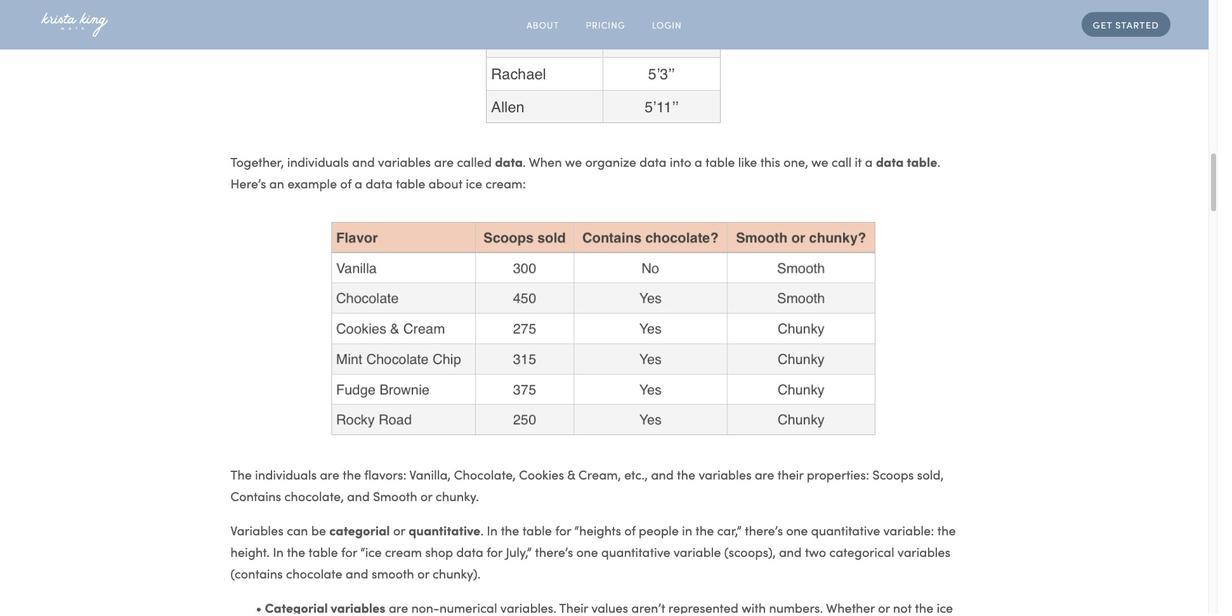 Task type: locate. For each thing, give the bounding box(es) containing it.
quantitative
[[409, 521, 481, 539], [811, 521, 880, 539], [601, 542, 671, 560]]

variables
[[231, 521, 284, 539]]

there's up (scoops),
[[745, 521, 783, 539]]

there's
[[745, 521, 783, 539], [535, 542, 573, 560]]

for left "heights
[[555, 521, 571, 539]]

properties:
[[807, 465, 870, 483]]

0 vertical spatial variables
[[378, 152, 431, 170]]

table
[[706, 152, 735, 170], [907, 152, 938, 170], [396, 174, 425, 191], [523, 521, 552, 539], [309, 542, 338, 560]]

organize
[[585, 152, 637, 170]]

of inside . in the table for "heights of people in the car," there's one quantitative variable: the height. in the table for "ice cream shop data for july," there's one quantitative variable (scoops), and two categorical variables (contains chocolate and smooth or chunky).
[[625, 521, 636, 539]]

1 vertical spatial in
[[273, 542, 284, 560]]

about link
[[527, 15, 559, 35]]

of
[[340, 174, 352, 191], [625, 521, 636, 539]]

0 horizontal spatial .
[[481, 521, 484, 539]]

of right example
[[340, 174, 352, 191]]

and
[[352, 152, 375, 170], [651, 465, 674, 483], [347, 487, 370, 504], [779, 542, 802, 560], [346, 564, 368, 582]]

quantitative down people
[[601, 542, 671, 560]]

variables down variable:
[[898, 542, 951, 560]]

two
[[805, 542, 826, 560]]

example
[[288, 174, 337, 191]]

0 vertical spatial one
[[786, 521, 808, 539]]

a right it
[[865, 152, 873, 170]]

variables up car,"
[[699, 465, 752, 483]]

chocolate,
[[284, 487, 344, 504]]

1 horizontal spatial for
[[487, 542, 503, 560]]

1 vertical spatial one
[[577, 542, 598, 560]]

chunky).
[[433, 564, 481, 582]]

1 vertical spatial variables
[[699, 465, 752, 483]]

0 horizontal spatial variables
[[378, 152, 431, 170]]

variables can be categorial or quantitative
[[231, 521, 481, 539]]

. in the table for "heights of people in the car," there's one quantitative variable: the height. in the table for "ice cream shop data for july," there's one quantitative variable (scoops), and two categorical variables (contains chocolate and smooth or chunky).
[[231, 521, 959, 582]]

ice
[[466, 174, 482, 191]]

one-way data table about ice cream image
[[327, 215, 882, 442]]

the left the flavors:
[[343, 465, 361, 483]]

0 vertical spatial individuals
[[287, 152, 349, 170]]

data
[[495, 152, 523, 170], [640, 152, 667, 170], [876, 152, 904, 170], [366, 174, 393, 191], [456, 542, 483, 560]]

are left their
[[755, 465, 774, 483]]

one
[[786, 521, 808, 539], [577, 542, 598, 560]]

variables
[[378, 152, 431, 170], [699, 465, 752, 483], [898, 542, 951, 560]]

in down chocolate,
[[487, 521, 498, 539]]

. inside . here's an example of a data table about ice cream:
[[938, 152, 941, 170]]

in
[[487, 521, 498, 539], [273, 542, 284, 560]]

car,"
[[717, 521, 742, 539]]

a right into
[[695, 152, 702, 170]]

one-way table for heights of different people image
[[481, 0, 728, 129]]

individuals for together,
[[287, 152, 349, 170]]

login
[[652, 18, 682, 31]]

0 vertical spatial in
[[487, 521, 498, 539]]

there's right july,"
[[535, 542, 573, 560]]

1 horizontal spatial one
[[786, 521, 808, 539]]

vanilla,
[[410, 465, 451, 483]]

are
[[434, 152, 454, 170], [320, 465, 340, 483], [755, 465, 774, 483]]

1 horizontal spatial there's
[[745, 521, 783, 539]]

variable
[[674, 542, 721, 560]]

0 horizontal spatial quantitative
[[409, 521, 481, 539]]

we right 'when'
[[565, 152, 582, 170]]

chunky.
[[436, 487, 479, 504]]

or down shop
[[418, 564, 429, 582]]

variable:
[[884, 521, 934, 539]]

a inside . here's an example of a data table about ice cream:
[[355, 174, 362, 191]]

called
[[457, 152, 492, 170]]

individuals
[[287, 152, 349, 170], [255, 465, 317, 483]]

1 horizontal spatial variables
[[699, 465, 752, 483]]

individuals up chocolate,
[[255, 465, 317, 483]]

one down "heights
[[577, 542, 598, 560]]

we left call
[[812, 152, 829, 170]]

0 horizontal spatial we
[[565, 152, 582, 170]]

0 horizontal spatial for
[[341, 542, 357, 560]]

categorial
[[329, 521, 390, 539]]

in right 'height.'
[[273, 542, 284, 560]]

quantitative up shop
[[409, 521, 481, 539]]

table inside . here's an example of a data table about ice cream:
[[396, 174, 425, 191]]

variables up about
[[378, 152, 431, 170]]

2 horizontal spatial variables
[[898, 542, 951, 560]]

or down vanilla,
[[421, 487, 433, 504]]

it
[[855, 152, 862, 170]]

2 vertical spatial or
[[418, 564, 429, 582]]

1 horizontal spatial we
[[812, 152, 829, 170]]

about
[[429, 174, 463, 191]]

1 vertical spatial there's
[[535, 542, 573, 560]]

the up july,"
[[501, 521, 519, 539]]

for
[[555, 521, 571, 539], [341, 542, 357, 560], [487, 542, 503, 560]]

people
[[639, 521, 679, 539]]

smooth
[[373, 487, 417, 504]]

when
[[529, 152, 562, 170]]

individuals up example
[[287, 152, 349, 170]]

of left people
[[625, 521, 636, 539]]

or
[[421, 487, 433, 504], [393, 521, 406, 539], [418, 564, 429, 582]]

are up chocolate,
[[320, 465, 340, 483]]

.
[[523, 152, 526, 170], [938, 152, 941, 170], [481, 521, 484, 539]]

individuals inside the individuals are the flavors: vanilla, chocolate, cookies & cream, etc., and the variables are their properties: scoops sold, contains chocolate, and smooth or chunky.
[[255, 465, 317, 483]]

smooth
[[372, 564, 414, 582]]

can
[[287, 521, 308, 539]]

for left "ice
[[341, 542, 357, 560]]

0 horizontal spatial there's
[[535, 542, 573, 560]]

the individuals are the flavors: vanilla, chocolate, cookies & cream, etc., and the variables are their properties: scoops sold, contains chocolate, and smooth or chunky.
[[231, 465, 947, 504]]

1 horizontal spatial of
[[625, 521, 636, 539]]

1 vertical spatial of
[[625, 521, 636, 539]]

started
[[1116, 18, 1159, 31]]

2 horizontal spatial for
[[555, 521, 571, 539]]

1 horizontal spatial .
[[523, 152, 526, 170]]

0 vertical spatial or
[[421, 487, 433, 504]]

or up cream
[[393, 521, 406, 539]]

quantitative up categorical
[[811, 521, 880, 539]]

2 vertical spatial variables
[[898, 542, 951, 560]]

pricing
[[586, 18, 626, 31]]

a
[[695, 152, 702, 170], [865, 152, 873, 170], [355, 174, 362, 191]]

a right example
[[355, 174, 362, 191]]

"ice
[[360, 542, 382, 560]]

for left july,"
[[487, 542, 503, 560]]

2 horizontal spatial .
[[938, 152, 941, 170]]

2 we from the left
[[812, 152, 829, 170]]

get
[[1093, 18, 1113, 31]]

this
[[761, 152, 780, 170]]

the
[[343, 465, 361, 483], [677, 465, 696, 483], [501, 521, 519, 539], [696, 521, 714, 539], [938, 521, 956, 539], [287, 542, 305, 560]]

. inside . in the table for "heights of people in the car," there's one quantitative variable: the height. in the table for "ice cream shop data for july," there's one quantitative variable (scoops), and two categorical variables (contains chocolate and smooth or chunky).
[[481, 521, 484, 539]]

data inside . here's an example of a data table about ice cream:
[[366, 174, 393, 191]]

of inside . here's an example of a data table about ice cream:
[[340, 174, 352, 191]]

one up two
[[786, 521, 808, 539]]

variables inside . in the table for "heights of people in the car," there's one quantitative variable: the height. in the table for "ice cream shop data for july," there's one quantitative variable (scoops), and two categorical variables (contains chocolate and smooth or chunky).
[[898, 542, 951, 560]]

shop
[[425, 542, 453, 560]]

0 horizontal spatial of
[[340, 174, 352, 191]]

1 vertical spatial individuals
[[255, 465, 317, 483]]

1 vertical spatial or
[[393, 521, 406, 539]]

are up about
[[434, 152, 454, 170]]

data inside . in the table for "heights of people in the car," there's one quantitative variable: the height. in the table for "ice cream shop data for july," there's one quantitative variable (scoops), and two categorical variables (contains chocolate and smooth or chunky).
[[456, 542, 483, 560]]

1 we from the left
[[565, 152, 582, 170]]

we
[[565, 152, 582, 170], [812, 152, 829, 170]]

0 vertical spatial of
[[340, 174, 352, 191]]

0 vertical spatial there's
[[745, 521, 783, 539]]

cookies
[[519, 465, 564, 483]]

0 horizontal spatial a
[[355, 174, 362, 191]]

. for cream:
[[938, 152, 941, 170]]



Task type: describe. For each thing, give the bounding box(es) containing it.
the down 'can'
[[287, 542, 305, 560]]

0 horizontal spatial in
[[273, 542, 284, 560]]

get started
[[1093, 18, 1159, 31]]

an
[[269, 174, 284, 191]]

together, individuals and variables are called data . when we organize data into a table like this one, we call it a data table
[[231, 152, 938, 170]]

categorical
[[830, 542, 895, 560]]

be
[[311, 521, 326, 539]]

login link
[[652, 15, 682, 35]]

2 horizontal spatial are
[[755, 465, 774, 483]]

one,
[[784, 152, 808, 170]]

the right in
[[696, 521, 714, 539]]

&
[[568, 465, 575, 483]]

1 horizontal spatial a
[[695, 152, 702, 170]]

july,"
[[506, 542, 532, 560]]

scoops
[[873, 465, 914, 483]]

or inside . in the table for "heights of people in the car," there's one quantitative variable: the height. in the table for "ice cream shop data for july," there's one quantitative variable (scoops), and two categorical variables (contains chocolate and smooth or chunky).
[[418, 564, 429, 582]]

or inside the individuals are the flavors: vanilla, chocolate, cookies & cream, etc., and the variables are their properties: scoops sold, contains chocolate, and smooth or chunky.
[[421, 487, 433, 504]]

height.
[[231, 542, 270, 560]]

get started link
[[1082, 12, 1171, 37]]

0 horizontal spatial are
[[320, 465, 340, 483]]

contains
[[231, 487, 281, 504]]

1 horizontal spatial in
[[487, 521, 498, 539]]

(scoops),
[[724, 542, 776, 560]]

1 horizontal spatial are
[[434, 152, 454, 170]]

here's
[[231, 174, 266, 191]]

the right variable:
[[938, 521, 956, 539]]

variables inside the individuals are the flavors: vanilla, chocolate, cookies & cream, etc., and the variables are their properties: scoops sold, contains chocolate, and smooth or chunky.
[[699, 465, 752, 483]]

the
[[231, 465, 252, 483]]

about
[[527, 18, 559, 31]]

2 horizontal spatial a
[[865, 152, 873, 170]]

pricing link
[[586, 15, 626, 35]]

2 horizontal spatial quantitative
[[811, 521, 880, 539]]

0 horizontal spatial one
[[577, 542, 598, 560]]

cream
[[385, 542, 422, 560]]

call
[[832, 152, 852, 170]]

flavors:
[[364, 465, 407, 483]]

together,
[[231, 152, 284, 170]]

. here's an example of a data table about ice cream:
[[231, 152, 944, 191]]

chocolate
[[286, 564, 343, 582]]

in
[[682, 521, 692, 539]]

chocolate,
[[454, 465, 516, 483]]

sold,
[[917, 465, 944, 483]]

etc.,
[[624, 465, 648, 483]]

cream,
[[579, 465, 621, 483]]

cream:
[[486, 174, 526, 191]]

1 horizontal spatial quantitative
[[601, 542, 671, 560]]

like
[[738, 152, 757, 170]]

individuals for the
[[255, 465, 317, 483]]

into
[[670, 152, 692, 170]]

their
[[778, 465, 804, 483]]

. for car,"
[[481, 521, 484, 539]]

krista king math | online math help image
[[38, 10, 111, 40]]

"heights
[[575, 521, 621, 539]]

(contains
[[231, 564, 283, 582]]

the right "etc.,"
[[677, 465, 696, 483]]



Task type: vqa. For each thing, say whether or not it's contained in the screenshot.
• related to • Quantitative variables
no



